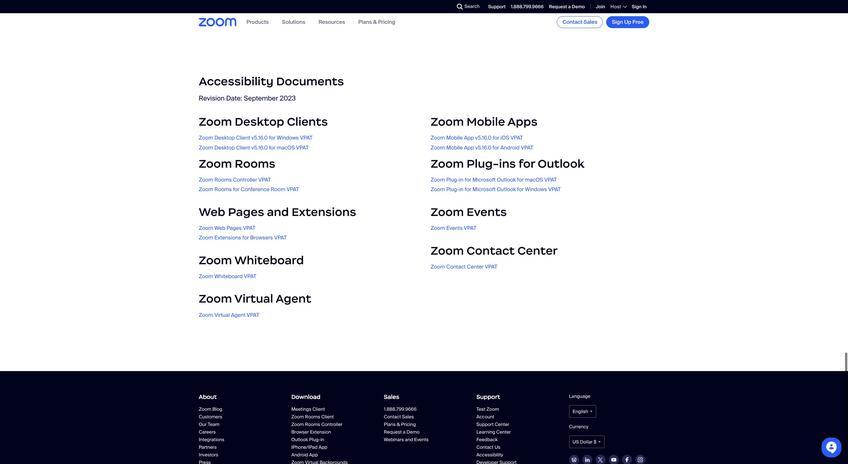 Task type: describe. For each thing, give the bounding box(es) containing it.
ins
[[499, 157, 516, 171]]

sign for sign up free
[[612, 19, 623, 26]]

zoom plug-in for microsoft outlook for windows vpat link
[[431, 186, 561, 193]]

description
[[270, 13, 297, 20]]

app up zoom mobile app v5.16.0 for android vpat link
[[464, 135, 474, 142]]

on
[[261, 0, 267, 7]]

virtual for zoom virtual agent vpat
[[214, 312, 230, 319]]

zoomphone-
[[220, 7, 252, 13]]

us
[[495, 445, 500, 451]]

zoom for zoom blog customers our team careers integrations partners investors
[[199, 407, 211, 413]]

download link
[[291, 392, 372, 404]]

accessibility faq link
[[215, 13, 257, 20]]

0 vertical spatial support
[[488, 4, 506, 10]]

search
[[465, 3, 480, 9]]

residents
[[239, 0, 262, 1]]

for inside 'for a description of our feedback process pursuant to the accessible canada act.'
[[258, 13, 264, 20]]

2 vertical spatial desktop
[[214, 144, 235, 151]]

twitter image
[[598, 458, 603, 463]]

webinars
[[384, 437, 404, 443]]

customers
[[199, 414, 222, 420]]

v5.16.0 up zoom desktop client v5.16.0 for macos vpat link
[[251, 135, 268, 142]]

web pages and extensions
[[199, 205, 356, 220]]

0 vertical spatial and
[[267, 205, 289, 220]]

sign up free link
[[606, 16, 649, 28]]

browsers
[[250, 235, 273, 242]]

zoom contact center
[[431, 244, 558, 258]]

plans & pricing
[[358, 19, 395, 26]]

date:
[[226, 94, 242, 103]]

zoom virtual agent
[[199, 292, 311, 307]]

language
[[569, 394, 590, 400]]

a for request
[[568, 4, 571, 10]]

integrations link
[[199, 437, 262, 443]]

meetings client link
[[291, 407, 372, 413]]

browser
[[291, 430, 309, 436]]

2 vertical spatial mobile
[[446, 144, 463, 151]]

instagram image
[[638, 458, 643, 463]]

a inside 1.888.799.9666 contact sales plans & pricing request a demo webinars and events
[[403, 430, 406, 436]]

virtual for zoom virtual agent
[[234, 292, 273, 307]]

a for for
[[266, 13, 269, 20]]

zoom events
[[431, 205, 507, 220]]

english button
[[569, 406, 596, 418]]

documents
[[276, 74, 344, 89]]

accessibility for accessibility faq
[[215, 13, 245, 20]]

0 horizontal spatial &
[[373, 19, 377, 26]]

test zoom link
[[476, 407, 557, 413]]

conference
[[241, 186, 270, 193]]

sign in
[[632, 4, 647, 10]]

request a demo link for plans & pricing
[[384, 430, 447, 436]]

zoom for zoom mobile apps
[[431, 115, 464, 129]]

canadian
[[215, 0, 238, 1]]

support center link
[[476, 422, 539, 428]]

zoom whiteboard vpat link
[[199, 273, 256, 280]]

rooms for zoom rooms controller vpat
[[214, 177, 232, 184]]

in for zoom plug-in for microsoft outlook for windows vpat
[[459, 186, 464, 193]]

sign up free
[[612, 19, 644, 26]]

zoom for zoom plug-in for microsoft outlook for macos vpat
[[431, 177, 445, 184]]

in for zoom plug-in for microsoft outlook for macos vpat
[[459, 177, 464, 184]]

1 horizontal spatial 1.888.799.9666 link
[[511, 4, 544, 10]]

accessibility for accessibility documents
[[199, 74, 274, 89]]

1 vertical spatial support
[[476, 394, 500, 401]]

outlook inside the meetings client zoom rooms client zoom rooms controller browser extension outlook plug-in iphone/ipad app android app
[[291, 437, 308, 443]]

zoom plug-ins for outlook
[[431, 157, 584, 171]]

extension
[[310, 430, 331, 436]]

account link
[[476, 414, 539, 420]]

zoom for zoom desktop client v5.16.0 for windows vpat zoom desktop client v5.16.0 for macos vpat
[[199, 135, 213, 142]]

zoom rooms controller vpat link
[[199, 177, 271, 184]]

host button
[[611, 4, 627, 10]]

zoom for zoom whiteboard
[[199, 253, 232, 268]]

zoom events vpat
[[431, 225, 476, 232]]

app down zoom mobile app v5.16.0 for ios vpat link
[[464, 144, 474, 151]]

zoomphone-canada-access@zoom.us
[[220, 7, 316, 13]]

zoom rooms controller link
[[291, 422, 354, 428]]

desktop for clients
[[235, 115, 284, 129]]

the inside . see the
[[205, 13, 213, 20]]

zoom rooms
[[199, 157, 275, 171]]

sales inside 1.888.799.9666 contact sales plans & pricing request a demo webinars and events
[[402, 414, 414, 420]]

1 vertical spatial pages
[[227, 225, 242, 232]]

our
[[305, 13, 313, 20]]

controller inside the meetings client zoom rooms client zoom rooms controller browser extension outlook plug-in iphone/ipad app android app
[[321, 422, 343, 428]]

macos inside the zoom desktop client v5.16.0 for windows vpat zoom desktop client v5.16.0 for macos vpat
[[277, 144, 295, 151]]

zoom for zoom plug-ins for outlook
[[431, 157, 464, 171]]

feedback inside test zoom account support center learning center feedback contact us accessibility
[[476, 437, 498, 443]]

zoom for zoom mobile app v5.16.0 for ios vpat zoom mobile app v5.16.0 for android vpat
[[431, 135, 445, 142]]

clients
[[287, 115, 328, 129]]

zoom whiteboard vpat
[[199, 273, 256, 280]]

accessibility faq
[[215, 13, 257, 20]]

1 vertical spatial support link
[[476, 392, 557, 404]]

0 vertical spatial pricing
[[378, 19, 395, 26]]

0 vertical spatial sales
[[584, 19, 597, 26]]

1 vertical spatial macos
[[525, 177, 543, 184]]

about
[[199, 394, 217, 401]]

0 horizontal spatial plans
[[358, 19, 372, 26]]

.
[[316, 7, 317, 13]]

agent for zoom virtual agent
[[276, 292, 311, 307]]

0 vertical spatial demo
[[572, 4, 585, 10]]

to
[[275, 19, 280, 26]]

. see the
[[205, 7, 328, 20]]

zoom for zoom rooms controller vpat
[[199, 177, 213, 184]]

drop down icon image for english
[[590, 412, 593, 413]]

app down iphone/ipad
[[309, 453, 318, 459]]

plug- for zoom plug-in for microsoft outlook for macos vpat
[[446, 177, 459, 184]]

youtube image
[[611, 459, 616, 462]]

1 vertical spatial extensions
[[214, 235, 241, 242]]

zoom mobile apps
[[431, 115, 538, 129]]

revision
[[199, 94, 225, 103]]

zoom blog link
[[199, 407, 279, 413]]

apps
[[508, 115, 538, 129]]

see
[[318, 7, 328, 13]]

act.
[[226, 25, 235, 32]]

client down the 'zoom desktop client v5.16.0 for windows vpat' link
[[236, 144, 250, 151]]

feedback
[[237, 0, 259, 7]]

1 vertical spatial 1.888.799.9666 link
[[384, 407, 464, 413]]

0 vertical spatial web
[[199, 205, 225, 220]]

accessible
[[290, 19, 317, 26]]

plug- for zoom plug-ins for outlook
[[467, 157, 499, 171]]

android inside the meetings client zoom rooms client zoom rooms controller browser extension outlook plug-in iphone/ipad app android app
[[291, 453, 308, 459]]

microsoft for macos
[[473, 177, 496, 184]]

zoom plug-in for microsoft outlook for windows vpat
[[431, 186, 561, 193]]

plug- for zoom plug-in for microsoft outlook for windows vpat
[[446, 186, 459, 193]]

zoom inside for canadian residents or customers, if you have accessibility feedback on zoom phone, please email
[[268, 0, 282, 7]]

zoom rooms for conference room vpat
[[199, 186, 299, 193]]

android app link
[[291, 453, 354, 459]]

zoom mobile app v5.16.0 for ios vpat link
[[431, 135, 523, 142]]

phone,
[[284, 0, 301, 7]]

0 horizontal spatial sales
[[384, 394, 399, 401]]

0 vertical spatial controller
[[233, 177, 257, 184]]

team
[[208, 422, 219, 428]]

zoom for zoom desktop clients
[[199, 115, 232, 129]]

1 vertical spatial web
[[214, 225, 225, 232]]

accessibility link
[[476, 453, 539, 459]]

the inside 'for a description of our feedback process pursuant to the accessible canada act.'
[[281, 19, 289, 26]]

contact for 1.888.799.9666 contact sales plans & pricing request a demo webinars and events
[[384, 414, 401, 420]]

events for zoom events vpat
[[446, 225, 463, 232]]

rooms for zoom rooms for conference room vpat
[[214, 186, 232, 193]]

customers link
[[199, 414, 262, 420]]

partners
[[199, 445, 217, 451]]

investors
[[199, 453, 218, 459]]

mobile for app
[[446, 135, 463, 142]]

0 vertical spatial support link
[[488, 4, 506, 10]]

rooms up extension
[[305, 422, 320, 428]]

learning center link
[[476, 430, 539, 436]]

zoom for zoom virtual agent
[[199, 292, 232, 307]]

blog image
[[571, 458, 577, 463]]

request a demo link for 1.888.799.9666
[[549, 4, 585, 10]]

for a description of our feedback process pursuant to the accessible canada act.
[[205, 13, 317, 32]]

desktop for client
[[214, 135, 235, 142]]



Task type: vqa. For each thing, say whether or not it's contained in the screenshot.
rightmost THE YOUR
no



Task type: locate. For each thing, give the bounding box(es) containing it.
zoom desktop client v5.16.0 for windows vpat link
[[199, 135, 313, 142]]

1 vertical spatial &
[[397, 422, 400, 428]]

main content containing accessibility documents
[[0, 0, 848, 345]]

1 vertical spatial sign
[[612, 19, 623, 26]]

drop down icon image inside english dropdown button
[[590, 412, 593, 413]]

products button
[[246, 19, 269, 26]]

plans inside 1.888.799.9666 contact sales plans & pricing request a demo webinars and events
[[384, 422, 396, 428]]

for canadian residents or customers, if you have accessibility feedback on zoom phone, please email
[[205, 0, 324, 13]]

or
[[263, 0, 268, 1]]

you
[[302, 0, 311, 1]]

1 vertical spatial pricing
[[401, 422, 416, 428]]

drop down icon image inside us dollar $ dropdown button
[[598, 442, 601, 443]]

contact us link
[[476, 445, 539, 451]]

search image
[[457, 4, 463, 10]]

sign for sign in
[[632, 4, 642, 10]]

sign left 'up' at right
[[612, 19, 623, 26]]

zoom inside test zoom account support center learning center feedback contact us accessibility
[[487, 407, 499, 413]]

1 vertical spatial demo
[[407, 430, 420, 436]]

0 vertical spatial agent
[[276, 292, 311, 307]]

0 horizontal spatial 1.888.799.9666
[[384, 407, 417, 413]]

events inside 1.888.799.9666 contact sales plans & pricing request a demo webinars and events
[[414, 437, 429, 443]]

zoom plug-in for microsoft outlook for macos vpat link
[[431, 177, 557, 184]]

0 horizontal spatial android
[[291, 453, 308, 459]]

1 vertical spatial request a demo link
[[384, 430, 447, 436]]

2 vertical spatial accessibility
[[476, 453, 503, 459]]

mobile up zoom mobile app v5.16.0 for android vpat link
[[446, 135, 463, 142]]

us dollar $
[[573, 440, 597, 446]]

1 vertical spatial windows
[[525, 186, 547, 193]]

android down iphone/ipad
[[291, 453, 308, 459]]

zoom
[[268, 0, 282, 7], [199, 115, 232, 129], [431, 115, 464, 129], [199, 135, 213, 142], [431, 135, 445, 142], [199, 144, 213, 151], [431, 144, 445, 151], [199, 157, 232, 171], [431, 157, 464, 171], [199, 177, 213, 184], [431, 177, 445, 184], [199, 186, 213, 193], [431, 186, 445, 193], [431, 205, 464, 220], [199, 225, 213, 232], [431, 225, 445, 232], [199, 235, 213, 242], [431, 244, 464, 258], [199, 253, 232, 268], [431, 264, 445, 271], [199, 273, 213, 280], [199, 292, 232, 307], [199, 312, 213, 319], [199, 407, 211, 413], [487, 407, 499, 413], [291, 414, 304, 420], [291, 422, 304, 428]]

and right webinars
[[405, 437, 413, 443]]

1 horizontal spatial demo
[[572, 4, 585, 10]]

zoom contact center vpat link
[[431, 264, 497, 271]]

process
[[231, 19, 251, 26]]

rooms
[[235, 157, 275, 171], [214, 177, 232, 184], [214, 186, 232, 193], [305, 414, 320, 420], [305, 422, 320, 428]]

client up zoom desktop client v5.16.0 for macos vpat link
[[236, 135, 250, 142]]

0 horizontal spatial virtual
[[214, 312, 230, 319]]

0 vertical spatial plans & pricing link
[[358, 19, 395, 26]]

0 horizontal spatial windows
[[277, 135, 299, 142]]

access@zoom.us
[[272, 7, 315, 13]]

linked in image
[[585, 458, 590, 463]]

accessibility
[[215, 13, 245, 20], [199, 74, 274, 89], [476, 453, 503, 459]]

test zoom account support center learning center feedback contact us accessibility
[[476, 407, 511, 459]]

zoom for zoom extensions for browsers vpat
[[199, 235, 213, 242]]

of
[[299, 13, 304, 20]]

0 vertical spatial windows
[[277, 135, 299, 142]]

support down account
[[476, 422, 494, 428]]

drop down icon image right the english
[[590, 412, 593, 413]]

v5.16.0 down zoom mobile app v5.16.0 for ios vpat link
[[475, 144, 492, 151]]

rooms up 'zoom rooms controller' link
[[305, 414, 320, 420]]

pricing inside 1.888.799.9666 contact sales plans & pricing request a demo webinars and events
[[401, 422, 416, 428]]

0 vertical spatial request a demo link
[[549, 4, 585, 10]]

0 vertical spatial a
[[568, 4, 571, 10]]

whiteboard for zoom whiteboard
[[234, 253, 304, 268]]

android inside zoom mobile app v5.16.0 for ios vpat zoom mobile app v5.16.0 for android vpat
[[501, 144, 520, 151]]

zoom for zoom contact center vpat
[[431, 264, 445, 271]]

0 vertical spatial &
[[373, 19, 377, 26]]

1 vertical spatial in
[[459, 186, 464, 193]]

client up zoom rooms client link
[[312, 407, 325, 413]]

controller up zoom rooms for conference room vpat
[[233, 177, 257, 184]]

zoom for zoom virtual agent vpat
[[199, 312, 213, 319]]

1 vertical spatial sales
[[384, 394, 399, 401]]

microsoft down zoom plug-in for microsoft outlook for macos vpat link
[[473, 186, 496, 193]]

for
[[205, 0, 213, 1]]

faq
[[246, 13, 257, 20]]

0 horizontal spatial drop down icon image
[[590, 412, 593, 413]]

windows inside the zoom desktop client v5.16.0 for windows vpat zoom desktop client v5.16.0 for macos vpat
[[277, 135, 299, 142]]

blog
[[212, 407, 222, 413]]

1 horizontal spatial contact sales link
[[557, 16, 603, 28]]

support up test on the right bottom of the page
[[476, 394, 500, 401]]

plans & pricing link
[[358, 19, 395, 26], [384, 422, 447, 428]]

1 vertical spatial agent
[[231, 312, 246, 319]]

0 horizontal spatial contact sales link
[[384, 414, 447, 420]]

web up zoom web pages vpat
[[199, 205, 225, 220]]

0 horizontal spatial extensions
[[214, 235, 241, 242]]

0 horizontal spatial a
[[266, 13, 269, 20]]

search image
[[457, 4, 463, 10]]

1 vertical spatial controller
[[321, 422, 343, 428]]

0 horizontal spatial controller
[[233, 177, 257, 184]]

download
[[291, 394, 320, 401]]

microsoft for windows
[[473, 186, 496, 193]]

demo
[[572, 4, 585, 10], [407, 430, 420, 436]]

0 horizontal spatial and
[[267, 205, 289, 220]]

support link up test zoom link
[[476, 392, 557, 404]]

1 vertical spatial feedback
[[476, 437, 498, 443]]

request a demo link
[[549, 4, 585, 10], [384, 430, 447, 436]]

accessibility documents
[[199, 74, 344, 89]]

email
[[205, 7, 219, 13]]

feedback link
[[476, 437, 539, 443]]

1 vertical spatial microsoft
[[473, 186, 496, 193]]

0 vertical spatial contact sales link
[[557, 16, 603, 28]]

0 horizontal spatial feedback
[[205, 19, 230, 26]]

contact inside 1.888.799.9666 contact sales plans & pricing request a demo webinars and events
[[384, 414, 401, 420]]

september
[[244, 94, 278, 103]]

events
[[467, 205, 507, 220], [446, 225, 463, 232], [414, 437, 429, 443]]

facebook image
[[625, 458, 629, 463]]

zoom extensions for browsers vpat
[[199, 235, 287, 242]]

0 horizontal spatial 1.888.799.9666 link
[[384, 407, 464, 413]]

pages down the zoom rooms for conference room vpat link
[[228, 205, 264, 220]]

client down meetings client link
[[321, 414, 334, 420]]

currency
[[569, 424, 588, 430]]

microsoft up zoom plug-in for microsoft outlook for windows vpat
[[473, 177, 496, 184]]

drop down icon image
[[590, 412, 593, 413], [598, 442, 601, 443]]

1 horizontal spatial &
[[397, 422, 400, 428]]

main content
[[0, 0, 848, 345]]

1 vertical spatial whiteboard
[[214, 273, 243, 280]]

dollar
[[580, 440, 593, 446]]

demo up webinars and events link
[[407, 430, 420, 436]]

english
[[573, 409, 588, 415]]

have
[[312, 0, 324, 1]]

zoom mobile app v5.16.0 for android vpat link
[[431, 144, 533, 151]]

events down the zoom events
[[446, 225, 463, 232]]

1 horizontal spatial 1.888.799.9666
[[511, 4, 544, 10]]

macos down the 'zoom desktop client v5.16.0 for windows vpat' link
[[277, 144, 295, 151]]

sales
[[584, 19, 597, 26], [384, 394, 399, 401], [402, 414, 414, 420]]

pages up the zoom extensions for browsers vpat
[[227, 225, 242, 232]]

1 horizontal spatial agent
[[276, 292, 311, 307]]

feedback
[[205, 19, 230, 26], [476, 437, 498, 443]]

zoom rooms for conference room vpat link
[[199, 186, 299, 193]]

1 horizontal spatial events
[[446, 225, 463, 232]]

2 vertical spatial events
[[414, 437, 429, 443]]

1 horizontal spatial android
[[501, 144, 520, 151]]

1 vertical spatial and
[[405, 437, 413, 443]]

meetings
[[291, 407, 311, 413]]

sales up webinars and events link
[[402, 414, 414, 420]]

our team link
[[199, 422, 262, 428]]

whiteboard for zoom whiteboard vpat
[[214, 273, 243, 280]]

zoom for zoom plug-in for microsoft outlook for windows vpat
[[431, 186, 445, 193]]

1 horizontal spatial macos
[[525, 177, 543, 184]]

1.888.799.9666 contact sales plans & pricing request a demo webinars and events
[[384, 407, 429, 443]]

zoom inside the zoom blog customers our team careers integrations partners investors
[[199, 407, 211, 413]]

careers
[[199, 430, 216, 436]]

webinars and events link
[[384, 437, 447, 443]]

0 horizontal spatial the
[[205, 13, 213, 20]]

macos down zoom plug-ins for outlook
[[525, 177, 543, 184]]

feedback down email on the top left
[[205, 19, 230, 26]]

zoom web pages vpat link
[[199, 225, 255, 232]]

& inside 1.888.799.9666 contact sales plans & pricing request a demo webinars and events
[[397, 422, 400, 428]]

mobile for apps
[[467, 115, 505, 129]]

2 microsoft from the top
[[473, 186, 496, 193]]

contact for zoom contact center
[[467, 244, 515, 258]]

mobile down zoom mobile app v5.16.0 for ios vpat link
[[446, 144, 463, 151]]

products
[[246, 19, 269, 26]]

sales up 1.888.799.9666 contact sales plans & pricing request a demo webinars and events
[[384, 394, 399, 401]]

learning
[[476, 430, 495, 436]]

0 vertical spatial extensions
[[292, 205, 356, 220]]

revision date: september 2023
[[199, 94, 296, 103]]

demo up contact sales
[[572, 4, 585, 10]]

accessibility up date:
[[199, 74, 274, 89]]

0 vertical spatial request
[[549, 4, 567, 10]]

feedback down learning
[[476, 437, 498, 443]]

iphone/ipad
[[291, 445, 318, 451]]

outlook
[[538, 157, 584, 171], [497, 177, 516, 184], [497, 186, 516, 193], [291, 437, 308, 443]]

rooms down zoom rooms
[[214, 177, 232, 184]]

sales link
[[384, 392, 464, 404]]

request up webinars
[[384, 430, 402, 436]]

events down zoom plug-in for microsoft outlook for windows vpat
[[467, 205, 507, 220]]

1 vertical spatial plans
[[384, 422, 396, 428]]

zoom blog customers our team careers integrations partners investors
[[199, 407, 224, 459]]

contact sales link down sales link
[[384, 414, 447, 420]]

0 vertical spatial in
[[459, 177, 464, 184]]

solutions
[[282, 19, 305, 26]]

agent
[[276, 292, 311, 307], [231, 312, 246, 319]]

1 microsoft from the top
[[473, 177, 496, 184]]

web up zoom extensions for browsers vpat link
[[214, 225, 225, 232]]

integrations
[[199, 437, 224, 443]]

0 vertical spatial microsoft
[[473, 177, 496, 184]]

zoom whiteboard
[[199, 253, 304, 268]]

contact for zoom contact center vpat
[[446, 264, 466, 271]]

in inside the meetings client zoom rooms client zoom rooms controller browser extension outlook plug-in iphone/ipad app android app
[[320, 437, 324, 443]]

controller down zoom rooms client link
[[321, 422, 343, 428]]

0 vertical spatial 1.888.799.9666 link
[[511, 4, 544, 10]]

drop down icon image right the '$'
[[598, 442, 601, 443]]

zoom for zoom rooms for conference room vpat
[[199, 186, 213, 193]]

0 horizontal spatial request
[[384, 430, 402, 436]]

support link
[[488, 4, 506, 10], [476, 392, 557, 404]]

0 vertical spatial events
[[467, 205, 507, 220]]

zoom for zoom rooms
[[199, 157, 232, 171]]

accessibility inside test zoom account support center learning center feedback contact us accessibility
[[476, 453, 503, 459]]

rooms down zoom desktop client v5.16.0 for macos vpat link
[[235, 157, 275, 171]]

agent for zoom virtual agent vpat
[[231, 312, 246, 319]]

outlook plug-in link
[[291, 437, 354, 443]]

0 vertical spatial drop down icon image
[[590, 412, 593, 413]]

about link
[[199, 392, 279, 404]]

0 vertical spatial 1.888.799.9666
[[511, 4, 544, 10]]

plug- inside the meetings client zoom rooms client zoom rooms controller browser extension outlook plug-in iphone/ipad app android app
[[309, 437, 320, 443]]

zoom for zoom events
[[431, 205, 464, 220]]

0 vertical spatial plans
[[358, 19, 372, 26]]

zoom extensions for browsers vpat link
[[199, 235, 287, 242]]

zoom plug-in for microsoft outlook for macos vpat
[[431, 177, 557, 184]]

1 horizontal spatial sales
[[402, 414, 414, 420]]

zoom for zoom contact center
[[431, 244, 464, 258]]

mobile up zoom mobile app v5.16.0 for ios vpat link
[[467, 115, 505, 129]]

plug-
[[467, 157, 499, 171], [446, 177, 459, 184], [446, 186, 459, 193], [309, 437, 320, 443]]

1 horizontal spatial virtual
[[234, 292, 273, 307]]

demo inside 1.888.799.9666 contact sales plans & pricing request a demo webinars and events
[[407, 430, 420, 436]]

1.888.799.9666 for 1.888.799.9666 contact sales plans & pricing request a demo webinars and events
[[384, 407, 417, 413]]

us
[[573, 440, 579, 446]]

whiteboard
[[234, 253, 304, 268], [214, 273, 243, 280]]

request
[[549, 4, 567, 10], [384, 430, 402, 436]]

feedback inside 'for a description of our feedback process pursuant to the accessible canada act.'
[[205, 19, 230, 26]]

1 horizontal spatial pricing
[[401, 422, 416, 428]]

zoom desktop client v5.16.0 for macos vpat link
[[199, 144, 309, 151]]

2 horizontal spatial sales
[[584, 19, 597, 26]]

v5.16.0 down the 'zoom desktop client v5.16.0 for windows vpat' link
[[251, 144, 268, 151]]

rooms down zoom rooms controller vpat link
[[214, 186, 232, 193]]

events right webinars
[[414, 437, 429, 443]]

the up canada
[[205, 13, 213, 20]]

support inside test zoom account support center learning center feedback contact us accessibility
[[476, 422, 494, 428]]

zoom for zoom whiteboard vpat
[[199, 273, 213, 280]]

accessibility down the us
[[476, 453, 503, 459]]

0 vertical spatial macos
[[277, 144, 295, 151]]

the right to
[[281, 19, 289, 26]]

vpat
[[300, 135, 313, 142], [511, 135, 523, 142], [296, 144, 309, 151], [521, 144, 533, 151], [258, 177, 271, 184], [544, 177, 557, 184], [287, 186, 299, 193], [548, 186, 561, 193], [243, 225, 255, 232], [464, 225, 476, 232], [274, 235, 287, 242], [485, 264, 497, 271], [244, 273, 256, 280], [247, 312, 259, 319]]

1 horizontal spatial a
[[403, 430, 406, 436]]

sales down join link
[[584, 19, 597, 26]]

request a demo link up webinars and events link
[[384, 430, 447, 436]]

1.888.799.9666 inside 1.888.799.9666 contact sales plans & pricing request a demo webinars and events
[[384, 407, 417, 413]]

1 horizontal spatial drop down icon image
[[598, 442, 601, 443]]

support right search
[[488, 4, 506, 10]]

request up contact sales
[[549, 4, 567, 10]]

0 vertical spatial pages
[[228, 205, 264, 220]]

meetings client zoom rooms client zoom rooms controller browser extension outlook plug-in iphone/ipad app android app
[[291, 407, 343, 459]]

zoom desktop clients
[[199, 115, 328, 129]]

1.888.799.9666
[[511, 4, 544, 10], [384, 407, 417, 413]]

extensions
[[292, 205, 356, 220], [214, 235, 241, 242]]

and down room
[[267, 205, 289, 220]]

1 vertical spatial mobile
[[446, 135, 463, 142]]

1 vertical spatial request
[[384, 430, 402, 436]]

free
[[633, 19, 644, 26]]

zoom for zoom events vpat
[[431, 225, 445, 232]]

0 horizontal spatial pricing
[[378, 19, 395, 26]]

1 vertical spatial accessibility
[[199, 74, 274, 89]]

1 horizontal spatial controller
[[321, 422, 343, 428]]

0 horizontal spatial request a demo link
[[384, 430, 447, 436]]

0 vertical spatial whiteboard
[[234, 253, 304, 268]]

1 horizontal spatial feedback
[[476, 437, 498, 443]]

0 horizontal spatial events
[[414, 437, 429, 443]]

0 vertical spatial mobile
[[467, 115, 505, 129]]

app up android app link
[[319, 445, 327, 451]]

zoom for zoom web pages vpat
[[199, 225, 213, 232]]

support link right search
[[488, 4, 506, 10]]

1 horizontal spatial request
[[549, 4, 567, 10]]

events for zoom events
[[467, 205, 507, 220]]

whiteboard down zoom whiteboard
[[214, 273, 243, 280]]

zoom virtual agent vpat
[[199, 312, 259, 319]]

sign left 'in'
[[632, 4, 642, 10]]

1 vertical spatial drop down icon image
[[598, 442, 601, 443]]

whiteboard down browsers
[[234, 253, 304, 268]]

1 horizontal spatial plans
[[384, 422, 396, 428]]

and inside 1.888.799.9666 contact sales plans & pricing request a demo webinars and events
[[405, 437, 413, 443]]

1.888.799.9666 for 1.888.799.9666
[[511, 4, 544, 10]]

zoomphone-canada-access@zoom.us link
[[220, 7, 316, 13]]

0 horizontal spatial agent
[[231, 312, 246, 319]]

1 horizontal spatial request a demo link
[[549, 4, 585, 10]]

account
[[476, 414, 494, 420]]

1 vertical spatial plans & pricing link
[[384, 422, 447, 428]]

customers,
[[270, 0, 297, 1]]

None search field
[[433, 1, 459, 12]]

zoom logo image
[[199, 18, 237, 26]]

$
[[594, 440, 597, 446]]

request inside 1.888.799.9666 contact sales plans & pricing request a demo webinars and events
[[384, 430, 402, 436]]

1 vertical spatial virtual
[[214, 312, 230, 319]]

rooms for zoom rooms
[[235, 157, 275, 171]]

accessibility
[[205, 0, 235, 7]]

contact inside test zoom account support center learning center feedback contact us accessibility
[[476, 445, 494, 451]]

drop down icon image for us dollar $
[[598, 442, 601, 443]]

a inside 'for a description of our feedback process pursuant to the accessible canada act.'
[[266, 13, 269, 20]]

0 horizontal spatial sign
[[612, 19, 623, 26]]

ios
[[501, 135, 509, 142]]

in
[[643, 4, 647, 10]]

request a demo link up contact sales
[[549, 4, 585, 10]]

accessibility up act.
[[215, 13, 245, 20]]

1 vertical spatial android
[[291, 453, 308, 459]]

canada
[[205, 25, 224, 32]]

contact sales link down request a demo
[[557, 16, 603, 28]]

1 vertical spatial a
[[266, 13, 269, 20]]

mobile
[[467, 115, 505, 129], [446, 135, 463, 142], [446, 144, 463, 151]]

2 vertical spatial sales
[[402, 414, 414, 420]]

1 horizontal spatial extensions
[[292, 205, 356, 220]]

zoom virtual agent vpat link
[[199, 312, 259, 319]]

up
[[624, 19, 631, 26]]

android down ios
[[501, 144, 520, 151]]

v5.16.0 up zoom mobile app v5.16.0 for android vpat link
[[475, 135, 492, 142]]

zoom desktop client v5.16.0 for windows vpat zoom desktop client v5.16.0 for macos vpat
[[199, 135, 313, 151]]

1 horizontal spatial and
[[405, 437, 413, 443]]

and
[[267, 205, 289, 220], [405, 437, 413, 443]]



